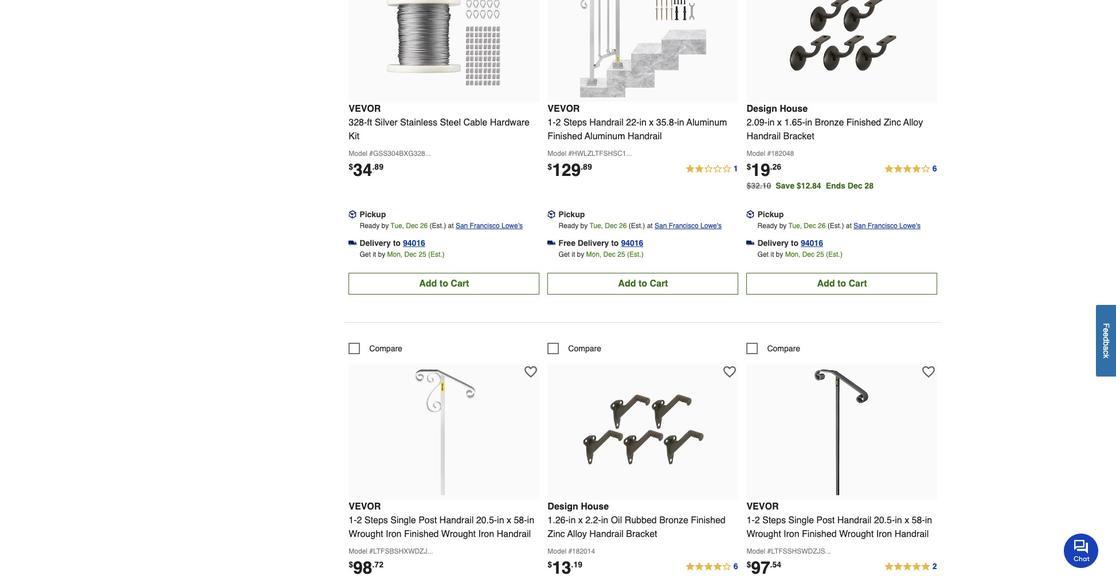 Task type: vqa. For each thing, say whether or not it's contained in the screenshot.
the Actual Price $129.89 element
yes



Task type: describe. For each thing, give the bounding box(es) containing it.
6 for .26
[[933, 164, 938, 173]]

4 wrought from the left
[[840, 529, 874, 540]]

at for first "san francisco lowe's" button
[[448, 222, 454, 230]]

2 heart outline image from the left
[[923, 366, 936, 378]]

34
[[353, 160, 373, 180]]

pickup for pickup image
[[559, 210, 585, 219]]

0 vertical spatial aluminum
[[687, 117, 728, 128]]

ready for 3rd "san francisco lowe's" button
[[758, 222, 778, 230]]

.19
[[572, 560, 583, 569]]

2 vevor 1-2 steps single post handrail 20.5-in x 58-in wrought iron finished wrought iron handrail image from the left
[[780, 369, 906, 495]]

design house 2.09-in x 1.65-in bronze finished zinc alloy handrail bracket image
[[780, 0, 906, 97]]

steps for hwlzltfshsc1...
[[564, 117, 587, 128]]

1 94016 from the left
[[403, 238, 426, 248]]

gss304bxg328...
[[373, 150, 431, 158]]

1 mon, from the left
[[388, 250, 403, 259]]

# for gss304bxg328...
[[370, 150, 373, 158]]

bronze inside design house 1.26-in x 2.2-in oil rubbed bronze finished zinc alloy handrail bracket
[[660, 516, 689, 526]]

ltfsbshxwdzj...
[[373, 548, 433, 556]]

delivery for truck filled image related to delivery
[[360, 238, 391, 248]]

$ inside $ 19 .26
[[747, 162, 752, 171]]

compare for 5014628469 element
[[768, 344, 801, 353]]

3 94016 from the left
[[801, 238, 824, 248]]

x inside the "vevor 1-2 steps handrail 22-in x 35.8-in aluminum finished aluminum handrail"
[[650, 117, 654, 128]]

28
[[865, 181, 874, 190]]

bracket inside design house 2.09-in x 1.65-in bronze finished zinc alloy handrail bracket
[[784, 131, 815, 141]]

alloy inside design house 1.26-in x 2.2-in oil rubbed bronze finished zinc alloy handrail bracket
[[568, 529, 587, 540]]

model for model # gss304bxg328...
[[349, 150, 368, 158]]

1 san francisco lowe's button from the left
[[456, 220, 523, 232]]

handrail inside design house 1.26-in x 2.2-in oil rubbed bronze finished zinc alloy handrail bracket
[[590, 529, 624, 540]]

get it by mon, dec 25 (est.) for second "san francisco lowe's" button from the left
[[559, 250, 644, 259]]

model # ltfsshswdzjs...
[[747, 548, 832, 556]]

pickup image for truck filled image related to delivery
[[349, 210, 357, 218]]

3 add from the left
[[818, 279, 836, 289]]

1 wrought from the left
[[349, 529, 383, 540]]

3 cart from the left
[[849, 279, 868, 289]]

tue, for 3rd "san francisco lowe's" button's 94016 button
[[789, 222, 803, 230]]

finished inside design house 1.26-in x 2.2-in oil rubbed bronze finished zinc alloy handrail bracket
[[691, 516, 726, 526]]

get for truck filled image associated with free
[[559, 250, 570, 259]]

tue, for second "san francisco lowe's" button from the left 94016 button
[[590, 222, 603, 230]]

.26
[[771, 162, 782, 171]]

.54
[[771, 560, 782, 569]]

1 button
[[685, 162, 739, 176]]

$ down model # 182014
[[548, 560, 553, 569]]

free delivery to 94016
[[559, 238, 644, 248]]

alloy inside design house 2.09-in x 1.65-in bronze finished zinc alloy handrail bracket
[[904, 117, 924, 128]]

lowe's for 3rd "san francisco lowe's" button
[[900, 222, 921, 230]]

129
[[553, 160, 581, 180]]

2 add from the left
[[619, 279, 636, 289]]

182048
[[772, 150, 795, 158]]

model # hwlzltfshsc1...
[[548, 150, 632, 158]]

20.5- for model # ltfsshswdzjs...
[[875, 516, 896, 526]]

26 for 94016 button associated with first "san francisco lowe's" button
[[420, 222, 428, 230]]

3 add to cart from the left
[[818, 279, 868, 289]]

save
[[776, 181, 795, 190]]

3 san francisco lowe's button from the left
[[854, 220, 921, 232]]

1001381918 element
[[548, 343, 602, 354]]

x left 1.26-
[[507, 516, 512, 526]]

kit
[[349, 131, 360, 141]]

22-
[[627, 117, 640, 128]]

35.8-
[[657, 117, 678, 128]]

26 for 3rd "san francisco lowe's" button's 94016 button
[[819, 222, 826, 230]]

2 for model # ltfsbshxwdzj...
[[357, 516, 362, 526]]

2 it from the left
[[572, 250, 576, 259]]

at for second "san francisco lowe's" button from the left
[[647, 222, 653, 230]]

rubbed
[[625, 516, 657, 526]]

steps for ltfsbshxwdzj...
[[365, 516, 388, 526]]

1 vevor 1-2 steps single post handrail 20.5-in x 58-in wrought iron finished wrought iron handrail image from the left
[[381, 369, 508, 495]]

d
[[1103, 337, 1112, 342]]

stainless
[[400, 117, 438, 128]]

san for second "san francisco lowe's" button from the left
[[655, 222, 667, 230]]

1 e from the top
[[1103, 328, 1112, 333]]

hwlzltfshsc1...
[[573, 150, 632, 158]]

truck filled image
[[747, 239, 755, 247]]

model for model # ltfsbshxwdzj...
[[349, 548, 368, 556]]

6 button for .19
[[685, 560, 739, 574]]

2 add to cart from the left
[[619, 279, 669, 289]]

get for truck filled icon
[[758, 250, 769, 259]]

ready by tue, dec 26 (est.) at san francisco lowe's for second "san francisco lowe's" button from the left
[[559, 222, 722, 230]]

5014628469 element
[[747, 343, 801, 354]]

1 vertical spatial aluminum
[[585, 131, 626, 141]]

$ 19 .26
[[747, 160, 782, 180]]

58- for ltfsshswdzjs...
[[912, 516, 926, 526]]

finished inside design house 2.09-in x 1.65-in bronze finished zinc alloy handrail bracket
[[847, 117, 882, 128]]

1 it from the left
[[373, 250, 376, 259]]

1.65-
[[785, 117, 806, 128]]

ready by tue, dec 26 (est.) at san francisco lowe's for 3rd "san francisco lowe's" button
[[758, 222, 921, 230]]

1.26-
[[548, 516, 569, 526]]

compare for 5014628433 element
[[370, 344, 403, 353]]

post for model # ltfsshswdzjs...
[[817, 516, 835, 526]]

3 add to cart button from the left
[[747, 273, 938, 295]]

at for 3rd "san francisco lowe's" button
[[847, 222, 852, 230]]

ltfsshswdzjs...
[[772, 548, 832, 556]]

.89 for 129
[[581, 162, 592, 171]]

1 cart from the left
[[451, 279, 469, 289]]

3 25 from the left
[[817, 250, 825, 259]]

2 button
[[884, 560, 938, 574]]

zinc inside design house 1.26-in x 2.2-in oil rubbed bronze finished zinc alloy handrail bracket
[[548, 529, 565, 540]]

1 heart outline image from the left
[[525, 366, 538, 378]]

finished inside the "vevor 1-2 steps handrail 22-in x 35.8-in aluminum finished aluminum handrail"
[[548, 131, 583, 141]]

get for truck filled image related to delivery
[[360, 250, 371, 259]]

single for model # ltfsshswdzjs...
[[789, 516, 814, 526]]

4 iron from the left
[[877, 529, 893, 540]]

19
[[752, 160, 771, 180]]

2 for model # ltfsshswdzjs...
[[755, 516, 760, 526]]

$32.10 save $12.84 ends dec 28
[[747, 181, 874, 190]]

a
[[1103, 346, 1112, 351]]

k
[[1103, 355, 1112, 359]]

$ 129 .89
[[548, 160, 592, 180]]

lowe's for second "san francisco lowe's" button from the left
[[701, 222, 722, 230]]

2 mon, from the left
[[587, 250, 602, 259]]

vevor 328-ft silver stainless steel cable hardware kit
[[349, 104, 530, 141]]

3 wrought from the left
[[747, 529, 782, 540]]

1- for model # hwlzltfshsc1...
[[548, 117, 556, 128]]

4 stars image for .26
[[884, 162, 938, 176]]

$12.84
[[797, 181, 822, 190]]

$ 34 .89
[[349, 160, 384, 180]]

# for ltfsshswdzjs...
[[768, 548, 772, 556]]

vevor for ltfsshswdzjs...
[[747, 502, 779, 512]]

handrail inside design house 2.09-in x 1.65-in bronze finished zinc alloy handrail bracket
[[747, 131, 781, 141]]

ready by tue, dec 26 (est.) at san francisco lowe's for first "san francisco lowe's" button
[[360, 222, 523, 230]]

182014
[[573, 548, 596, 556]]

$ inside the $ 129 .89
[[548, 162, 553, 171]]

san for first "san francisco lowe's" button
[[456, 222, 468, 230]]

vevor 1-2 steps handrail 22-in x 35.8-in aluminum finished aluminum handrail
[[548, 104, 728, 141]]

4 stars image for .19
[[685, 560, 739, 574]]

# for hwlzltfshsc1...
[[569, 150, 573, 158]]

f
[[1103, 324, 1112, 328]]

26 for second "san francisco lowe's" button from the left 94016 button
[[620, 222, 627, 230]]

2 inside "5 stars" image
[[933, 562, 938, 571]]

6 button for .26
[[884, 162, 938, 176]]

single for model # ltfsbshxwdzj...
[[391, 516, 416, 526]]

pickup image for truck filled icon
[[747, 210, 755, 218]]

get it by mon, dec 25 (est.) for 3rd "san francisco lowe's" button
[[758, 250, 843, 259]]

x inside design house 2.09-in x 1.65-in bronze finished zinc alloy handrail bracket
[[778, 117, 782, 128]]



Task type: locate. For each thing, give the bounding box(es) containing it.
ready down the $32.10
[[758, 222, 778, 230]]

1 25 from the left
[[419, 250, 427, 259]]

$ left the .72
[[349, 560, 353, 569]]

design inside design house 1.26-in x 2.2-in oil rubbed bronze finished zinc alloy handrail bracket
[[548, 502, 579, 512]]

1 truck filled image from the left
[[349, 239, 357, 247]]

actual price $98.72 element
[[349, 558, 384, 577]]

x left 35.8-
[[650, 117, 654, 128]]

x
[[650, 117, 654, 128], [778, 117, 782, 128], [507, 516, 512, 526], [579, 516, 583, 526], [905, 516, 910, 526]]

0 horizontal spatial pickup image
[[349, 210, 357, 218]]

0 horizontal spatial bronze
[[660, 516, 689, 526]]

0 horizontal spatial 4 stars image
[[685, 560, 739, 574]]

1 horizontal spatial design
[[747, 104, 778, 114]]

house inside design house 2.09-in x 1.65-in bronze finished zinc alloy handrail bracket
[[780, 104, 808, 114]]

vevor 1-2 steps single post handrail 20.5-in x 58-in wrought iron finished wrought iron handrail
[[349, 502, 535, 540], [747, 502, 933, 540]]

delivery for truck filled icon
[[758, 238, 789, 248]]

delivery to 94016
[[360, 238, 426, 248], [758, 238, 824, 248]]

san for 3rd "san francisco lowe's" button
[[854, 222, 866, 230]]

# for 182048
[[768, 150, 772, 158]]

model for model # 182014
[[548, 548, 567, 556]]

# up .54
[[768, 548, 772, 556]]

bronze right 1.65-
[[816, 117, 845, 128]]

2 horizontal spatial add
[[818, 279, 836, 289]]

$ down model # hwlzltfshsc1...
[[548, 162, 553, 171]]

compare inside 5014628469 element
[[768, 344, 801, 353]]

1- up actual price $98.72 element
[[349, 516, 357, 526]]

1 vertical spatial zinc
[[548, 529, 565, 540]]

x left 2.2- at the right bottom of the page
[[579, 516, 583, 526]]

2 horizontal spatial lowe's
[[900, 222, 921, 230]]

2 horizontal spatial delivery
[[758, 238, 789, 248]]

1 horizontal spatial 6
[[933, 164, 938, 173]]

model for model # 182048
[[747, 150, 766, 158]]

2 francisco from the left
[[669, 222, 699, 230]]

0 horizontal spatial delivery to 94016
[[360, 238, 426, 248]]

chat invite button image
[[1065, 534, 1100, 568]]

compare inside 5014628433 element
[[370, 344, 403, 353]]

# up .19
[[569, 548, 573, 556]]

vevor up the model # ltfsshswdzjs...
[[747, 502, 779, 512]]

bracket down rubbed
[[627, 529, 658, 540]]

3 tue, from the left
[[789, 222, 803, 230]]

2 horizontal spatial at
[[847, 222, 852, 230]]

model up 19
[[747, 150, 766, 158]]

0 horizontal spatial design
[[548, 502, 579, 512]]

1 horizontal spatial add to cart
[[619, 279, 669, 289]]

.89 inside the $ 129 .89
[[581, 162, 592, 171]]

1 horizontal spatial add
[[619, 279, 636, 289]]

cable
[[464, 117, 488, 128]]

2 wrought from the left
[[442, 529, 476, 540]]

1 ready by tue, dec 26 (est.) at san francisco lowe's from the left
[[360, 222, 523, 230]]

58- for ltfsbshxwdzj...
[[514, 516, 528, 526]]

328-
[[349, 117, 367, 128]]

san
[[456, 222, 468, 230], [655, 222, 667, 230], [854, 222, 866, 230]]

vevor 1-2 steps single post handrail 20.5-in x 58-in wrought iron finished wrought iron handrail for ltfsshswdzjs...
[[747, 502, 933, 540]]

5 stars image
[[884, 560, 938, 574]]

1 94016 button from the left
[[403, 237, 426, 249]]

.72
[[373, 560, 384, 569]]

0 horizontal spatial 58-
[[514, 516, 528, 526]]

aluminum right 35.8-
[[687, 117, 728, 128]]

2 iron from the left
[[479, 529, 495, 540]]

(est.)
[[430, 222, 446, 230], [629, 222, 646, 230], [828, 222, 845, 230], [428, 250, 445, 259], [628, 250, 644, 259], [827, 250, 843, 259]]

lowe's for first "san francisco lowe's" button
[[502, 222, 523, 230]]

1-
[[548, 117, 556, 128], [349, 516, 357, 526], [747, 516, 755, 526]]

in
[[640, 117, 647, 128], [678, 117, 685, 128], [768, 117, 775, 128], [806, 117, 813, 128], [497, 516, 505, 526], [528, 516, 535, 526], [569, 516, 576, 526], [602, 516, 609, 526], [896, 516, 903, 526], [926, 516, 933, 526]]

58-
[[514, 516, 528, 526], [912, 516, 926, 526]]

bracket down 1.65-
[[784, 131, 815, 141]]

0 horizontal spatial mon,
[[388, 250, 403, 259]]

vevor 1-2 steps single post handrail 20.5-in x 58-in wrought iron finished wrought iron handrail for ltfsbshxwdzj...
[[349, 502, 535, 540]]

post up ltfsbshxwdzj...
[[419, 516, 437, 526]]

savings save $12.84 element
[[776, 181, 879, 190]]

$32.10
[[747, 181, 772, 190]]

1 post from the left
[[419, 516, 437, 526]]

1- inside the "vevor 1-2 steps handrail 22-in x 35.8-in aluminum finished aluminum handrail"
[[548, 117, 556, 128]]

$ right 1
[[747, 162, 752, 171]]

1 tue, from the left
[[391, 222, 404, 230]]

2 horizontal spatial compare
[[768, 344, 801, 353]]

4 stars image
[[884, 162, 938, 176], [685, 560, 739, 574]]

pickup down actual price $34.89 element
[[360, 210, 386, 219]]

.89 down the model # gss304bxg328...
[[373, 162, 384, 171]]

0 horizontal spatial post
[[419, 516, 437, 526]]

1 horizontal spatial 58-
[[912, 516, 926, 526]]

1 horizontal spatial 1-
[[548, 117, 556, 128]]

ready down actual price $34.89 element
[[360, 222, 380, 230]]

vevor inside the "vevor 1-2 steps handrail 22-in x 35.8-in aluminum finished aluminum handrail"
[[548, 104, 580, 114]]

6 for .19
[[734, 562, 739, 571]]

1 vertical spatial design
[[548, 502, 579, 512]]

6
[[933, 164, 938, 173], [734, 562, 739, 571]]

tue, for 94016 button associated with first "san francisco lowe's" button
[[391, 222, 404, 230]]

design up 1.26-
[[548, 502, 579, 512]]

lowe's
[[502, 222, 523, 230], [701, 222, 722, 230], [900, 222, 921, 230]]

3 ready from the left
[[758, 222, 778, 230]]

0 horizontal spatial it
[[373, 250, 376, 259]]

0 horizontal spatial add to cart
[[419, 279, 469, 289]]

# up $ 34 .89
[[370, 150, 373, 158]]

model up actual price $98.72 element
[[349, 548, 368, 556]]

0 horizontal spatial cart
[[451, 279, 469, 289]]

2 compare from the left
[[569, 344, 602, 353]]

2 cart from the left
[[650, 279, 669, 289]]

2 25 from the left
[[618, 250, 626, 259]]

heart outline image
[[525, 366, 538, 378], [923, 366, 936, 378]]

2 get from the left
[[559, 250, 570, 259]]

2 add to cart button from the left
[[548, 273, 739, 295]]

0 vertical spatial zinc
[[884, 117, 902, 128]]

94016 button for 3rd "san francisco lowe's" button
[[801, 237, 824, 249]]

ends
[[826, 181, 846, 190]]

0 horizontal spatial truck filled image
[[349, 239, 357, 247]]

heart outline image
[[724, 366, 737, 378]]

1 horizontal spatial .89
[[581, 162, 592, 171]]

steel
[[440, 117, 461, 128]]

.89 down model # hwlzltfshsc1...
[[581, 162, 592, 171]]

model for model # hwlzltfshsc1...
[[548, 150, 567, 158]]

silver
[[375, 117, 398, 128]]

$ inside $ 34 .89
[[349, 162, 353, 171]]

steps for ltfsshswdzjs...
[[763, 516, 786, 526]]

1 horizontal spatial vevor 1-2 steps single post handrail 20.5-in x 58-in wrought iron finished wrought iron handrail
[[747, 502, 933, 540]]

actual price $34.89 element
[[349, 160, 384, 180]]

truck filled image
[[349, 239, 357, 247], [548, 239, 556, 247]]

design house 1.26-in x 2.2-in oil rubbed bronze finished zinc alloy handrail bracket
[[548, 502, 726, 540]]

truck filled image for delivery
[[349, 239, 357, 247]]

model up 34
[[349, 150, 368, 158]]

get it by mon, dec 25 (est.)
[[360, 250, 445, 259], [559, 250, 644, 259], [758, 250, 843, 259]]

3 at from the left
[[847, 222, 852, 230]]

3 compare from the left
[[768, 344, 801, 353]]

vevor up the ft
[[349, 104, 381, 114]]

94016 button for second "san francisco lowe's" button from the left
[[622, 237, 644, 249]]

2 at from the left
[[647, 222, 653, 230]]

1 horizontal spatial alloy
[[904, 117, 924, 128]]

bracket
[[784, 131, 815, 141], [627, 529, 658, 540]]

0 horizontal spatial 20.5-
[[477, 516, 497, 526]]

3 lowe's from the left
[[900, 222, 921, 230]]

2 delivery from the left
[[578, 238, 609, 248]]

house inside design house 1.26-in x 2.2-in oil rubbed bronze finished zinc alloy handrail bracket
[[581, 502, 609, 512]]

1 ready from the left
[[360, 222, 380, 230]]

2 horizontal spatial pickup
[[758, 210, 784, 219]]

post for model # ltfsbshxwdzj...
[[419, 516, 437, 526]]

pickup image down 34
[[349, 210, 357, 218]]

1 delivery from the left
[[360, 238, 391, 248]]

1 horizontal spatial delivery
[[578, 238, 609, 248]]

0 horizontal spatial house
[[581, 502, 609, 512]]

hardware
[[490, 117, 530, 128]]

2 26 from the left
[[620, 222, 627, 230]]

e up b
[[1103, 333, 1112, 337]]

house for 1.65-
[[780, 104, 808, 114]]

1 horizontal spatial zinc
[[884, 117, 902, 128]]

ready for first "san francisco lowe's" button
[[360, 222, 380, 230]]

vevor 1-2 steps single post handrail 20.5-in x 58-in wrought iron finished wrought iron handrail up ltfsshswdzjs...
[[747, 502, 933, 540]]

bronze
[[816, 117, 845, 128], [660, 516, 689, 526]]

$ left .54
[[747, 560, 752, 569]]

1 compare from the left
[[370, 344, 403, 353]]

1 single from the left
[[391, 516, 416, 526]]

2 e from the top
[[1103, 333, 1112, 337]]

house
[[780, 104, 808, 114], [581, 502, 609, 512]]

f e e d b a c k button
[[1097, 305, 1117, 377]]

6 button
[[884, 162, 938, 176], [685, 560, 739, 574]]

.89 inside $ 34 .89
[[373, 162, 384, 171]]

5014628433 element
[[349, 343, 403, 354]]

1 horizontal spatial mon,
[[587, 250, 602, 259]]

delivery to 94016 for first "san francisco lowe's" button
[[360, 238, 426, 248]]

b
[[1103, 342, 1112, 346]]

1 58- from the left
[[514, 516, 528, 526]]

2 horizontal spatial 25
[[817, 250, 825, 259]]

1 horizontal spatial 26
[[620, 222, 627, 230]]

pickup image
[[548, 210, 556, 218]]

1 add to cart from the left
[[419, 279, 469, 289]]

design for 2.09-
[[747, 104, 778, 114]]

1 horizontal spatial cart
[[650, 279, 669, 289]]

actual price $13.19 element
[[548, 558, 583, 577]]

aluminum
[[687, 117, 728, 128], [585, 131, 626, 141]]

3 it from the left
[[771, 250, 775, 259]]

model up actual price $97.54 element
[[747, 548, 766, 556]]

3 get it by mon, dec 25 (est.) from the left
[[758, 250, 843, 259]]

0 horizontal spatial ready by tue, dec 26 (est.) at san francisco lowe's
[[360, 222, 523, 230]]

by
[[382, 222, 389, 230], [581, 222, 588, 230], [780, 222, 787, 230], [378, 250, 386, 259], [577, 250, 585, 259], [777, 250, 784, 259]]

1 horizontal spatial single
[[789, 516, 814, 526]]

1 horizontal spatial 20.5-
[[875, 516, 896, 526]]

delivery to 94016 for 3rd "san francisco lowe's" button
[[758, 238, 824, 248]]

zinc
[[884, 117, 902, 128], [548, 529, 565, 540]]

2 .89 from the left
[[581, 162, 592, 171]]

vevor 1-2 steps single post handrail 20.5-in x 58-in wrought iron finished wrought iron handrail up ltfsbshxwdzj...
[[349, 502, 535, 540]]

compare for 1001381918 element
[[569, 344, 602, 353]]

zinc inside design house 2.09-in x 1.65-in bronze finished zinc alloy handrail bracket
[[884, 117, 902, 128]]

0 horizontal spatial add
[[419, 279, 437, 289]]

0 horizontal spatial get
[[360, 250, 371, 259]]

0 horizontal spatial san francisco lowe's button
[[456, 220, 523, 232]]

94016 button for first "san francisco lowe's" button
[[403, 237, 426, 249]]

0 horizontal spatial ready
[[360, 222, 380, 230]]

pickup image
[[349, 210, 357, 218], [747, 210, 755, 218]]

3 san from the left
[[854, 222, 866, 230]]

.89 for 34
[[373, 162, 384, 171]]

model for model # ltfsshswdzjs...
[[747, 548, 766, 556]]

1 horizontal spatial 6 button
[[884, 162, 938, 176]]

truck filled image for free
[[548, 239, 556, 247]]

1 add from the left
[[419, 279, 437, 289]]

francisco
[[470, 222, 500, 230], [669, 222, 699, 230], [868, 222, 898, 230]]

vevor
[[349, 104, 381, 114], [548, 104, 580, 114], [349, 502, 381, 512], [747, 502, 779, 512]]

design inside design house 2.09-in x 1.65-in bronze finished zinc alloy handrail bracket
[[747, 104, 778, 114]]

actual price $129.89 element
[[548, 160, 592, 180]]

1 vertical spatial 6
[[734, 562, 739, 571]]

single
[[391, 516, 416, 526], [789, 516, 814, 526]]

0 horizontal spatial .89
[[373, 162, 384, 171]]

ready up free
[[559, 222, 579, 230]]

steps up model # hwlzltfshsc1...
[[564, 117, 587, 128]]

1 horizontal spatial get
[[559, 250, 570, 259]]

1 horizontal spatial at
[[647, 222, 653, 230]]

2 san from the left
[[655, 222, 667, 230]]

model
[[349, 150, 368, 158], [548, 150, 567, 158], [747, 150, 766, 158], [349, 548, 368, 556], [548, 548, 567, 556], [747, 548, 766, 556]]

# up the .72
[[370, 548, 373, 556]]

1 horizontal spatial 4 stars image
[[884, 162, 938, 176]]

2 horizontal spatial steps
[[763, 516, 786, 526]]

x up 2 button
[[905, 516, 910, 526]]

1 at from the left
[[448, 222, 454, 230]]

2 horizontal spatial cart
[[849, 279, 868, 289]]

actual price $97.54 element
[[747, 558, 782, 577]]

2 delivery to 94016 from the left
[[758, 238, 824, 248]]

vevor for gss304bxg328...
[[349, 104, 381, 114]]

pickup image up truck filled icon
[[747, 210, 755, 218]]

3 get from the left
[[758, 250, 769, 259]]

2 horizontal spatial add to cart button
[[747, 273, 938, 295]]

#
[[370, 150, 373, 158], [569, 150, 573, 158], [768, 150, 772, 158], [370, 548, 373, 556], [569, 548, 573, 556], [768, 548, 772, 556]]

0 horizontal spatial 94016
[[403, 238, 426, 248]]

2 stars image
[[685, 162, 739, 176]]

0 horizontal spatial 1-
[[349, 516, 357, 526]]

bronze right rubbed
[[660, 516, 689, 526]]

compare inside 1001381918 element
[[569, 344, 602, 353]]

1 horizontal spatial bracket
[[784, 131, 815, 141]]

tue,
[[391, 222, 404, 230], [590, 222, 603, 230], [789, 222, 803, 230]]

design for 1.26-
[[548, 502, 579, 512]]

add to cart
[[419, 279, 469, 289], [619, 279, 669, 289], [818, 279, 868, 289]]

x inside design house 1.26-in x 2.2-in oil rubbed bronze finished zinc alloy handrail bracket
[[579, 516, 583, 526]]

3 ready by tue, dec 26 (est.) at san francisco lowe's from the left
[[758, 222, 921, 230]]

alloy
[[904, 117, 924, 128], [568, 529, 587, 540]]

2 vevor 1-2 steps single post handrail 20.5-in x 58-in wrought iron finished wrought iron handrail from the left
[[747, 502, 933, 540]]

bracket inside design house 1.26-in x 2.2-in oil rubbed bronze finished zinc alloy handrail bracket
[[627, 529, 658, 540]]

1 horizontal spatial ready
[[559, 222, 579, 230]]

# for ltfsbshxwdzj...
[[370, 548, 373, 556]]

1 pickup image from the left
[[349, 210, 357, 218]]

get it by mon, dec 25 (est.) for first "san francisco lowe's" button
[[360, 250, 445, 259]]

0 horizontal spatial at
[[448, 222, 454, 230]]

1 horizontal spatial truck filled image
[[548, 239, 556, 247]]

post
[[419, 516, 437, 526], [817, 516, 835, 526]]

vevor 328-ft silver stainless steel cable hardware kit image
[[381, 0, 508, 97]]

steps up model # ltfsbshxwdzj...
[[365, 516, 388, 526]]

model # 182014
[[548, 548, 596, 556]]

vevor 1-2 steps single post handrail 20.5-in x 58-in wrought iron finished wrought iron handrail image
[[381, 369, 508, 495], [780, 369, 906, 495]]

1- for model # ltfsbshxwdzj...
[[349, 516, 357, 526]]

0 horizontal spatial tue,
[[391, 222, 404, 230]]

1
[[734, 164, 739, 173]]

delivery
[[360, 238, 391, 248], [578, 238, 609, 248], [758, 238, 789, 248]]

3 delivery from the left
[[758, 238, 789, 248]]

2 horizontal spatial 1-
[[747, 516, 755, 526]]

2 truck filled image from the left
[[548, 239, 556, 247]]

2.09-
[[747, 117, 768, 128]]

3 francisco from the left
[[868, 222, 898, 230]]

vevor inside "vevor 328-ft silver stainless steel cable hardware kit"
[[349, 104, 381, 114]]

$ down kit
[[349, 162, 353, 171]]

wrought
[[349, 529, 383, 540], [442, 529, 476, 540], [747, 529, 782, 540], [840, 529, 874, 540]]

0 vertical spatial house
[[780, 104, 808, 114]]

0 horizontal spatial san
[[456, 222, 468, 230]]

0 horizontal spatial delivery
[[360, 238, 391, 248]]

2 58- from the left
[[912, 516, 926, 526]]

vevor for hwlzltfshsc1...
[[548, 104, 580, 114]]

1 san from the left
[[456, 222, 468, 230]]

model # gss304bxg328...
[[349, 150, 431, 158]]

vevor up model # ltfsbshxwdzj...
[[349, 502, 381, 512]]

to
[[393, 238, 401, 248], [612, 238, 619, 248], [792, 238, 799, 248], [440, 279, 449, 289], [639, 279, 648, 289], [838, 279, 847, 289]]

0 horizontal spatial vevor 1-2 steps single post handrail 20.5-in x 58-in wrought iron finished wrought iron handrail
[[349, 502, 535, 540]]

f e e d b a c k
[[1103, 324, 1112, 359]]

2 post from the left
[[817, 516, 835, 526]]

vevor 1-2 steps handrail 22-in x 35.8-in aluminum finished aluminum handrail image
[[580, 0, 707, 97]]

iron
[[386, 529, 402, 540], [479, 529, 495, 540], [784, 529, 800, 540], [877, 529, 893, 540]]

bronze inside design house 2.09-in x 1.65-in bronze finished zinc alloy handrail bracket
[[816, 117, 845, 128]]

2 horizontal spatial get it by mon, dec 25 (est.)
[[758, 250, 843, 259]]

add
[[419, 279, 437, 289], [619, 279, 636, 289], [818, 279, 836, 289]]

x left 1.65-
[[778, 117, 782, 128]]

1 horizontal spatial steps
[[564, 117, 587, 128]]

0 horizontal spatial alloy
[[568, 529, 587, 540]]

1 vevor 1-2 steps single post handrail 20.5-in x 58-in wrought iron finished wrought iron handrail from the left
[[349, 502, 535, 540]]

steps up the model # ltfsshswdzjs...
[[763, 516, 786, 526]]

2.2-
[[586, 516, 602, 526]]

1 vertical spatial 6 button
[[685, 560, 739, 574]]

it
[[373, 250, 376, 259], [572, 250, 576, 259], [771, 250, 775, 259]]

3 iron from the left
[[784, 529, 800, 540]]

58- up 2 button
[[912, 516, 926, 526]]

model up 129
[[548, 150, 567, 158]]

finished
[[847, 117, 882, 128], [548, 131, 583, 141], [691, 516, 726, 526], [404, 529, 439, 540], [803, 529, 837, 540]]

2 single from the left
[[789, 516, 814, 526]]

2 tue, from the left
[[590, 222, 603, 230]]

ft
[[367, 117, 372, 128]]

2 ready from the left
[[559, 222, 579, 230]]

1 lowe's from the left
[[502, 222, 523, 230]]

0 vertical spatial 6 button
[[884, 162, 938, 176]]

2 20.5- from the left
[[875, 516, 896, 526]]

1 horizontal spatial add to cart button
[[548, 273, 739, 295]]

1 horizontal spatial lowe's
[[701, 222, 722, 230]]

1 26 from the left
[[420, 222, 428, 230]]

pickup right pickup image
[[559, 210, 585, 219]]

1 horizontal spatial tue,
[[590, 222, 603, 230]]

1 20.5- from the left
[[477, 516, 497, 526]]

1 iron from the left
[[386, 529, 402, 540]]

0 horizontal spatial 26
[[420, 222, 428, 230]]

free
[[559, 238, 576, 248]]

house for 2.2-
[[581, 502, 609, 512]]

e
[[1103, 328, 1112, 333], [1103, 333, 1112, 337]]

2
[[556, 117, 561, 128], [357, 516, 362, 526], [755, 516, 760, 526], [933, 562, 938, 571]]

2 94016 from the left
[[622, 238, 644, 248]]

vevor for ltfsbshxwdzj...
[[349, 502, 381, 512]]

2 horizontal spatial 94016 button
[[801, 237, 824, 249]]

# for 182014
[[569, 548, 573, 556]]

0 horizontal spatial compare
[[370, 344, 403, 353]]

3 mon, from the left
[[786, 250, 801, 259]]

$
[[349, 162, 353, 171], [548, 162, 553, 171], [747, 162, 752, 171], [349, 560, 353, 569], [548, 560, 553, 569], [747, 560, 752, 569]]

pickup down the $32.10
[[758, 210, 784, 219]]

house up 1.65-
[[780, 104, 808, 114]]

1 horizontal spatial vevor 1-2 steps single post handrail 20.5-in x 58-in wrought iron finished wrought iron handrail image
[[780, 369, 906, 495]]

20.5-
[[477, 516, 497, 526], [875, 516, 896, 526]]

0 vertical spatial 6
[[933, 164, 938, 173]]

2 horizontal spatial san
[[854, 222, 866, 230]]

1 get it by mon, dec 25 (est.) from the left
[[360, 250, 445, 259]]

steps inside the "vevor 1-2 steps handrail 22-in x 35.8-in aluminum finished aluminum handrail"
[[564, 117, 587, 128]]

single up ltfsshswdzjs...
[[789, 516, 814, 526]]

0 vertical spatial bronze
[[816, 117, 845, 128]]

0 vertical spatial alloy
[[904, 117, 924, 128]]

model up actual price $13.19 element
[[548, 548, 567, 556]]

1 horizontal spatial pickup
[[559, 210, 585, 219]]

2 horizontal spatial 26
[[819, 222, 826, 230]]

3 94016 button from the left
[[801, 237, 824, 249]]

2 lowe's from the left
[[701, 222, 722, 230]]

58- left 1.26-
[[514, 516, 528, 526]]

steps
[[564, 117, 587, 128], [365, 516, 388, 526], [763, 516, 786, 526]]

1 pickup from the left
[[360, 210, 386, 219]]

1 vertical spatial bracket
[[627, 529, 658, 540]]

2 for model # hwlzltfshsc1...
[[556, 117, 561, 128]]

1 horizontal spatial ready by tue, dec 26 (est.) at san francisco lowe's
[[559, 222, 722, 230]]

ready for second "san francisco lowe's" button from the left
[[559, 222, 579, 230]]

0 horizontal spatial lowe's
[[502, 222, 523, 230]]

design house 1.26-in x 2.2-in oil rubbed bronze finished zinc alloy handrail bracket image
[[580, 369, 707, 495]]

1 delivery to 94016 from the left
[[360, 238, 426, 248]]

2 pickup image from the left
[[747, 210, 755, 218]]

1 horizontal spatial pickup image
[[747, 210, 755, 218]]

post up ltfsshswdzjs...
[[817, 516, 835, 526]]

3 26 from the left
[[819, 222, 826, 230]]

single up ltfsbshxwdzj...
[[391, 516, 416, 526]]

1 horizontal spatial delivery to 94016
[[758, 238, 824, 248]]

20.5- for model # ltfsbshxwdzj...
[[477, 516, 497, 526]]

25
[[419, 250, 427, 259], [618, 250, 626, 259], [817, 250, 825, 259]]

design house 2.09-in x 1.65-in bronze finished zinc alloy handrail bracket
[[747, 104, 924, 141]]

model # 182048
[[747, 150, 795, 158]]

1 add to cart button from the left
[[349, 273, 540, 295]]

0 horizontal spatial single
[[391, 516, 416, 526]]

was price $32.10 element
[[747, 178, 776, 190]]

1- for model # ltfsshswdzjs...
[[747, 516, 755, 526]]

1 vertical spatial 4 stars image
[[685, 560, 739, 574]]

ends dec 28 element
[[826, 181, 879, 190]]

2 horizontal spatial 94016
[[801, 238, 824, 248]]

2 horizontal spatial get
[[758, 250, 769, 259]]

0 vertical spatial design
[[747, 104, 778, 114]]

pickup for pickup icon related to truck filled image related to delivery
[[360, 210, 386, 219]]

.89
[[373, 162, 384, 171], [581, 162, 592, 171]]

c
[[1103, 351, 1112, 355]]

design up 2.09-
[[747, 104, 778, 114]]

handrail
[[590, 117, 624, 128], [628, 131, 662, 141], [747, 131, 781, 141], [440, 516, 474, 526], [838, 516, 872, 526], [497, 529, 531, 540], [590, 529, 624, 540], [895, 529, 929, 540]]

2 horizontal spatial ready by tue, dec 26 (est.) at san francisco lowe's
[[758, 222, 921, 230]]

2 horizontal spatial mon,
[[786, 250, 801, 259]]

0 horizontal spatial vevor 1-2 steps single post handrail 20.5-in x 58-in wrought iron finished wrought iron handrail image
[[381, 369, 508, 495]]

1 .89 from the left
[[373, 162, 384, 171]]

2 ready by tue, dec 26 (est.) at san francisco lowe's from the left
[[559, 222, 722, 230]]

aluminum up hwlzltfshsc1...
[[585, 131, 626, 141]]

1 francisco from the left
[[470, 222, 500, 230]]

2 inside the "vevor 1-2 steps handrail 22-in x 35.8-in aluminum finished aluminum handrail"
[[556, 117, 561, 128]]

# up .26
[[768, 150, 772, 158]]

2 94016 button from the left
[[622, 237, 644, 249]]

house up 2.2- at the right bottom of the page
[[581, 502, 609, 512]]

# up the $ 129 .89
[[569, 150, 573, 158]]

1- right hardware
[[548, 117, 556, 128]]

0 horizontal spatial 6 button
[[685, 560, 739, 574]]

0 horizontal spatial pickup
[[360, 210, 386, 219]]

vevor up model # hwlzltfshsc1...
[[548, 104, 580, 114]]

2 san francisco lowe's button from the left
[[655, 220, 722, 232]]

3 pickup from the left
[[758, 210, 784, 219]]

pickup for pickup icon associated with truck filled icon
[[758, 210, 784, 219]]

e up 'd'
[[1103, 328, 1112, 333]]

2 pickup from the left
[[559, 210, 585, 219]]

26
[[420, 222, 428, 230], [620, 222, 627, 230], [819, 222, 826, 230]]

model # ltfsbshxwdzj...
[[349, 548, 433, 556]]

dec
[[848, 181, 863, 190], [406, 222, 419, 230], [605, 222, 618, 230], [804, 222, 817, 230], [405, 250, 417, 259], [604, 250, 616, 259], [803, 250, 815, 259]]

oil
[[611, 516, 623, 526]]

add to cart button
[[349, 273, 540, 295], [548, 273, 739, 295], [747, 273, 938, 295]]

2 get it by mon, dec 25 (est.) from the left
[[559, 250, 644, 259]]

1- up actual price $97.54 element
[[747, 516, 755, 526]]

1 horizontal spatial it
[[572, 250, 576, 259]]

actual price $19.26 element
[[747, 160, 782, 180]]



